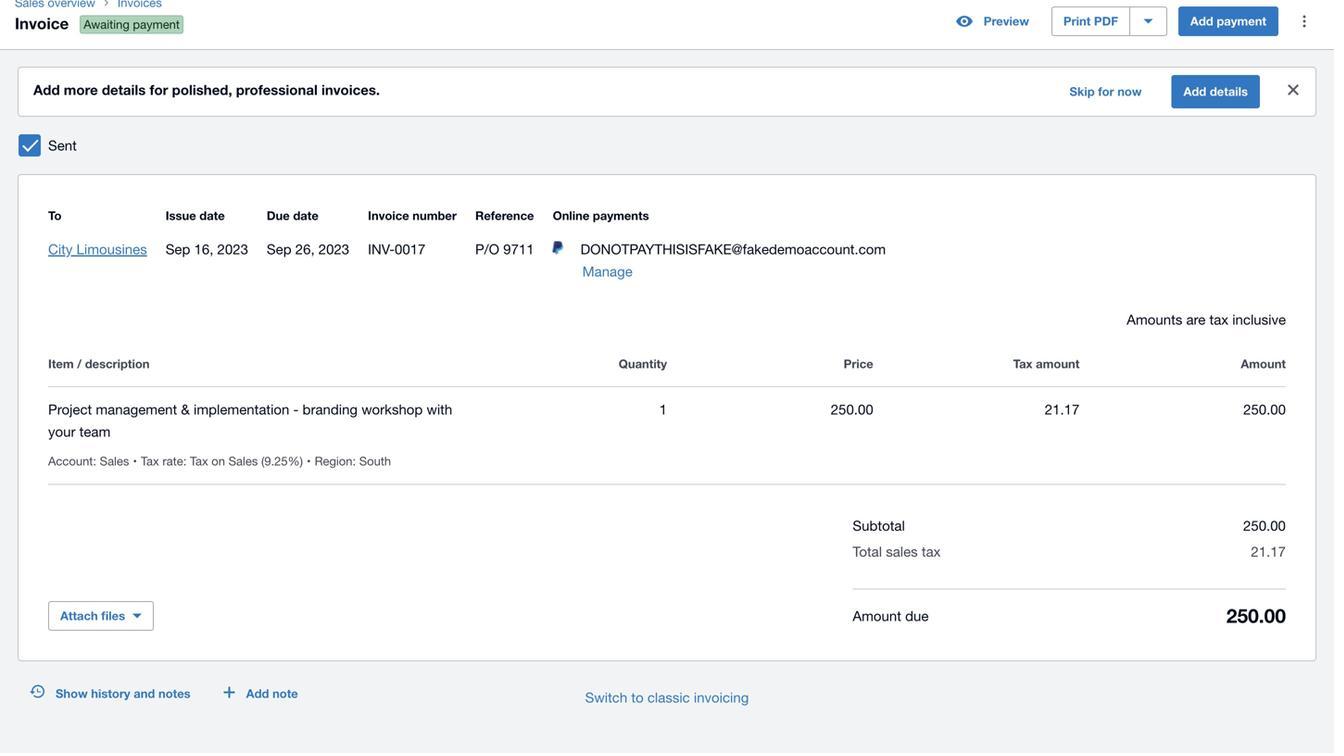 Task type: vqa. For each thing, say whether or not it's contained in the screenshot.
heading
no



Task type: describe. For each thing, give the bounding box(es) containing it.
details inside button
[[1210, 84, 1248, 99]]

skip
[[1070, 84, 1095, 99]]

1
[[659, 401, 667, 417]]

subtotal
[[853, 517, 905, 534]]

inv-0017
[[368, 241, 426, 257]]

add for add details
[[1184, 84, 1207, 99]]

: for account
[[93, 454, 96, 468]]

show history and notes
[[56, 687, 191, 701]]

issue date
[[166, 208, 225, 223]]

attach files button
[[48, 601, 154, 631]]

tax amount column header
[[873, 353, 1080, 375]]

switch to classic invoicing button
[[570, 679, 764, 716]]

2 sales from the left
[[228, 454, 258, 468]]

add for add note
[[246, 687, 269, 701]]

workshop
[[362, 401, 423, 417]]

online
[[553, 208, 590, 223]]

21.17 inside cell
[[1045, 401, 1080, 417]]

quantity column header
[[461, 353, 667, 375]]

amounts
[[1127, 311, 1183, 328]]

manage link
[[553, 260, 886, 283]]

row containing item / description
[[48, 353, 1286, 386]]

your
[[48, 423, 75, 440]]

&
[[181, 401, 190, 417]]

tax amount
[[1013, 357, 1080, 371]]

add payment button
[[1178, 6, 1279, 36]]

add payment
[[1190, 14, 1267, 28]]

awaiting payment
[[84, 17, 180, 32]]

are
[[1186, 311, 1206, 328]]

cell containing region
[[315, 454, 399, 468]]

tax rate : tax on sales (9.25%)
[[141, 454, 303, 468]]

add more details for polished, professional invoices. status
[[19, 68, 1316, 116]]

tax for sales
[[922, 543, 941, 560]]

total
[[853, 543, 882, 560]]

south
[[359, 454, 391, 468]]

team
[[79, 423, 110, 440]]

to
[[631, 689, 644, 706]]

cell containing account
[[48, 454, 141, 468]]

payment for add payment
[[1217, 14, 1267, 28]]

now
[[1118, 84, 1142, 99]]

item
[[48, 357, 74, 371]]

add note button
[[213, 679, 309, 709]]

price column header
[[667, 353, 873, 375]]

amount
[[1036, 357, 1080, 371]]

account
[[48, 454, 93, 468]]

date for 16,
[[199, 208, 225, 223]]

0 horizontal spatial details
[[102, 82, 146, 98]]

reference
[[475, 208, 534, 223]]

invoices.
[[321, 82, 380, 98]]

city
[[48, 241, 73, 257]]

city limousines link
[[48, 241, 147, 257]]

1 cell
[[461, 398, 667, 443]]

2023 for sep 26, 2023
[[319, 241, 349, 257]]

sales
[[886, 543, 918, 560]]

implementation
[[194, 401, 289, 417]]

0017
[[395, 241, 426, 257]]

add more details for polished, professional invoices.
[[33, 82, 380, 98]]

1 250.00 cell from the left
[[667, 398, 873, 443]]

-
[[293, 401, 299, 417]]

print
[[1064, 14, 1091, 28]]

1 horizontal spatial tax
[[190, 454, 208, 468]]

close image
[[1275, 71, 1312, 108]]

amount due
[[853, 608, 929, 624]]

price
[[844, 357, 873, 371]]

account : sales
[[48, 454, 129, 468]]

amount for amount due
[[853, 608, 901, 624]]

print pdf button
[[1052, 6, 1130, 36]]

inv-
[[368, 241, 395, 257]]

attach files
[[60, 609, 125, 623]]

print pdf
[[1064, 14, 1118, 28]]

: for region
[[353, 454, 356, 468]]

sent
[[48, 137, 77, 153]]

city limousines
[[48, 241, 147, 257]]

more invoice options image
[[1286, 3, 1323, 40]]

add note
[[246, 687, 298, 701]]

awaiting
[[84, 17, 130, 32]]

cell containing tax rate
[[141, 454, 315, 468]]

due
[[267, 208, 290, 223]]

/
[[77, 357, 82, 371]]

date for 26,
[[293, 208, 319, 223]]

due
[[905, 608, 929, 624]]

inclusive
[[1232, 311, 1286, 328]]

invoice number
[[368, 208, 457, 223]]

preview
[[984, 14, 1029, 28]]



Task type: locate. For each thing, give the bounding box(es) containing it.
1 horizontal spatial tax
[[1210, 311, 1229, 328]]

(9.25%)
[[261, 454, 303, 468]]

and
[[134, 687, 155, 701]]

to
[[48, 208, 62, 223]]

files
[[101, 609, 125, 623]]

donotpaythisisfake@fakedemoaccount.com
[[581, 241, 886, 257]]

tax right sales
[[922, 543, 941, 560]]

switch to classic invoicing
[[585, 689, 749, 706]]

21.17 cell
[[873, 398, 1080, 443]]

add
[[1190, 14, 1213, 28], [33, 82, 60, 98], [1184, 84, 1207, 99], [246, 687, 269, 701]]

add left more
[[33, 82, 60, 98]]

project management & implementation - branding workshop with your team
[[48, 401, 452, 440]]

:
[[93, 454, 96, 468], [183, 454, 187, 468], [353, 454, 356, 468]]

show history and notes button
[[19, 679, 202, 709]]

sep
[[166, 241, 190, 257], [267, 241, 291, 257]]

21.17
[[1045, 401, 1080, 417], [1251, 543, 1286, 560]]

3 cell from the left
[[315, 454, 399, 468]]

0 horizontal spatial date
[[199, 208, 225, 223]]

1 horizontal spatial invoice
[[368, 208, 409, 223]]

p/o
[[475, 241, 499, 257]]

for left polished,
[[150, 82, 168, 98]]

issue
[[166, 208, 196, 223]]

skip for now button
[[1059, 77, 1153, 107]]

2023 for sep 16, 2023
[[217, 241, 248, 257]]

amount inside column header
[[1241, 357, 1286, 371]]

payment left more invoice options image
[[1217, 14, 1267, 28]]

1 vertical spatial tax
[[922, 543, 941, 560]]

sales right on
[[228, 454, 258, 468]]

add left note
[[246, 687, 269, 701]]

switch
[[585, 689, 627, 706]]

for inside button
[[1098, 84, 1114, 99]]

skip for now
[[1070, 84, 1142, 99]]

250.00
[[831, 401, 873, 417], [1243, 401, 1286, 417], [1243, 517, 1286, 534], [1226, 604, 1286, 627]]

1 sales from the left
[[100, 454, 129, 468]]

on
[[212, 454, 225, 468]]

description
[[85, 357, 150, 371]]

1 horizontal spatial :
[[183, 454, 187, 468]]

: left south
[[353, 454, 356, 468]]

tax left rate
[[141, 454, 159, 468]]

add details
[[1184, 84, 1248, 99]]

9711
[[503, 241, 534, 257]]

1 horizontal spatial sep
[[267, 241, 291, 257]]

2 row from the top
[[48, 387, 1286, 485]]

0 horizontal spatial 2023
[[217, 241, 248, 257]]

amount column header
[[1080, 353, 1286, 375]]

rate
[[162, 454, 183, 468]]

1 vertical spatial invoice
[[368, 208, 409, 223]]

250.00 cell
[[667, 398, 873, 443], [1080, 398, 1286, 443]]

1 sep from the left
[[166, 241, 190, 257]]

note
[[272, 687, 298, 701]]

1 horizontal spatial details
[[1210, 84, 1248, 99]]

notes
[[158, 687, 191, 701]]

tax inside column header
[[1013, 357, 1033, 371]]

table
[[48, 331, 1286, 485]]

invoicing
[[694, 689, 749, 706]]

payments
[[593, 208, 649, 223]]

details right more
[[102, 82, 146, 98]]

add right now
[[1184, 84, 1207, 99]]

payment inside button
[[1217, 14, 1267, 28]]

1 horizontal spatial amount
[[1241, 357, 1286, 371]]

classic
[[648, 689, 690, 706]]

amounts are tax inclusive
[[1127, 311, 1286, 328]]

table containing project management & implementation - branding workshop with your team
[[48, 331, 1286, 485]]

row down quantity
[[48, 387, 1286, 485]]

total sales tax
[[853, 543, 941, 560]]

item / description
[[48, 357, 150, 371]]

0 vertical spatial invoice
[[15, 14, 69, 32]]

0 horizontal spatial 21.17
[[1045, 401, 1080, 417]]

tax
[[1013, 357, 1033, 371], [141, 454, 159, 468], [190, 454, 208, 468]]

0 vertical spatial tax
[[1210, 311, 1229, 328]]

for left now
[[1098, 84, 1114, 99]]

0 horizontal spatial tax
[[922, 543, 941, 560]]

cell down branding
[[315, 454, 399, 468]]

invoice for invoice
[[15, 14, 69, 32]]

tax left amount
[[1013, 357, 1033, 371]]

management
[[96, 401, 177, 417]]

2 cell from the left
[[141, 454, 315, 468]]

payment for awaiting payment
[[133, 17, 180, 32]]

polished,
[[172, 82, 232, 98]]

amount down inclusive at the top right of the page
[[1241, 357, 1286, 371]]

2 250.00 cell from the left
[[1080, 398, 1286, 443]]

preview button
[[945, 6, 1040, 36]]

row
[[48, 353, 1286, 386], [48, 387, 1286, 485]]

1 vertical spatial amount
[[853, 608, 901, 624]]

add details button
[[1172, 75, 1260, 108]]

amount left due
[[853, 608, 901, 624]]

1 horizontal spatial for
[[1098, 84, 1114, 99]]

0 horizontal spatial payment
[[133, 17, 180, 32]]

project management & implementation - branding workshop with your team cell
[[48, 398, 461, 443]]

0 vertical spatial row
[[48, 353, 1286, 386]]

2 horizontal spatial :
[[353, 454, 356, 468]]

0 horizontal spatial amount
[[853, 608, 901, 624]]

sep for sep 16, 2023
[[166, 241, 190, 257]]

sales down team on the left bottom of the page
[[100, 454, 129, 468]]

250.00 cell down amount column header
[[1080, 398, 1286, 443]]

1 vertical spatial 21.17
[[1251, 543, 1286, 560]]

1 horizontal spatial sales
[[228, 454, 258, 468]]

0 horizontal spatial 250.00 cell
[[667, 398, 873, 443]]

quantity
[[619, 357, 667, 371]]

region : south
[[315, 454, 391, 468]]

1 horizontal spatial date
[[293, 208, 319, 223]]

2023 right 16,
[[217, 241, 248, 257]]

16,
[[194, 241, 213, 257]]

sep left 16,
[[166, 241, 190, 257]]

tax left on
[[190, 454, 208, 468]]

1 date from the left
[[199, 208, 225, 223]]

tax for tax rate : tax on sales (9.25%)
[[141, 454, 159, 468]]

1 horizontal spatial 2023
[[319, 241, 349, 257]]

sep 26, 2023
[[267, 241, 349, 257]]

2023 right 26,
[[319, 241, 349, 257]]

1 horizontal spatial payment
[[1217, 14, 1267, 28]]

project
[[48, 401, 92, 417]]

tax right are
[[1210, 311, 1229, 328]]

date
[[199, 208, 225, 223], [293, 208, 319, 223]]

details
[[102, 82, 146, 98], [1210, 84, 1248, 99]]

3 : from the left
[[353, 454, 356, 468]]

: down team on the left bottom of the page
[[93, 454, 96, 468]]

1 row from the top
[[48, 353, 1286, 386]]

online payments
[[553, 208, 649, 223]]

2 2023 from the left
[[319, 241, 349, 257]]

add inside button
[[1190, 14, 1213, 28]]

2 date from the left
[[293, 208, 319, 223]]

show
[[56, 687, 88, 701]]

0 horizontal spatial :
[[93, 454, 96, 468]]

details left close icon
[[1210, 84, 1248, 99]]

pdf
[[1094, 14, 1118, 28]]

cell down project management & implementation - branding workshop with your team
[[141, 454, 315, 468]]

1 cell from the left
[[48, 454, 141, 468]]

1 horizontal spatial 21.17
[[1251, 543, 1286, 560]]

cell
[[48, 454, 141, 468], [141, 454, 315, 468], [315, 454, 399, 468]]

0 horizontal spatial sales
[[100, 454, 129, 468]]

date right due
[[293, 208, 319, 223]]

history
[[91, 687, 130, 701]]

row containing project management & implementation - branding workshop with your team
[[48, 387, 1286, 485]]

cell down team on the left bottom of the page
[[48, 454, 141, 468]]

sales
[[100, 454, 129, 468], [228, 454, 258, 468]]

more
[[64, 82, 98, 98]]

row up 1
[[48, 353, 1286, 386]]

0 horizontal spatial tax
[[141, 454, 159, 468]]

professional
[[236, 82, 318, 98]]

0 horizontal spatial sep
[[166, 241, 190, 257]]

number
[[413, 208, 457, 223]]

2023
[[217, 241, 248, 257], [319, 241, 349, 257]]

attach
[[60, 609, 98, 623]]

region
[[315, 454, 353, 468]]

add for add more details for polished, professional invoices.
[[33, 82, 60, 98]]

date right the 'issue'
[[199, 208, 225, 223]]

item / description column header
[[48, 353, 461, 375]]

0 horizontal spatial for
[[150, 82, 168, 98]]

invoice for invoice number
[[368, 208, 409, 223]]

sep left 26,
[[267, 241, 291, 257]]

0 horizontal spatial invoice
[[15, 14, 69, 32]]

invoice
[[15, 14, 69, 32], [368, 208, 409, 223]]

sep for sep 26, 2023
[[267, 241, 291, 257]]

invoice left the awaiting
[[15, 14, 69, 32]]

add for add payment
[[1190, 14, 1213, 28]]

add up 'add details'
[[1190, 14, 1213, 28]]

1 vertical spatial row
[[48, 387, 1286, 485]]

due date
[[267, 208, 319, 223]]

26,
[[295, 241, 315, 257]]

1 : from the left
[[93, 454, 96, 468]]

with
[[427, 401, 452, 417]]

250.00 cell down price column header
[[667, 398, 873, 443]]

tax for tax amount
[[1013, 357, 1033, 371]]

1 2023 from the left
[[217, 241, 248, 257]]

amount
[[1241, 357, 1286, 371], [853, 608, 901, 624]]

0 vertical spatial amount
[[1241, 357, 1286, 371]]

tax for are
[[1210, 311, 1229, 328]]

p/o 9711
[[475, 241, 534, 257]]

branding
[[303, 401, 358, 417]]

: left on
[[183, 454, 187, 468]]

payment right the awaiting
[[133, 17, 180, 32]]

invoice up inv-
[[368, 208, 409, 223]]

0 vertical spatial 21.17
[[1045, 401, 1080, 417]]

2 : from the left
[[183, 454, 187, 468]]

1 horizontal spatial 250.00 cell
[[1080, 398, 1286, 443]]

2 horizontal spatial tax
[[1013, 357, 1033, 371]]

amount for amount
[[1241, 357, 1286, 371]]

limousines
[[76, 241, 147, 257]]

manage
[[582, 263, 633, 279]]

2 sep from the left
[[267, 241, 291, 257]]



